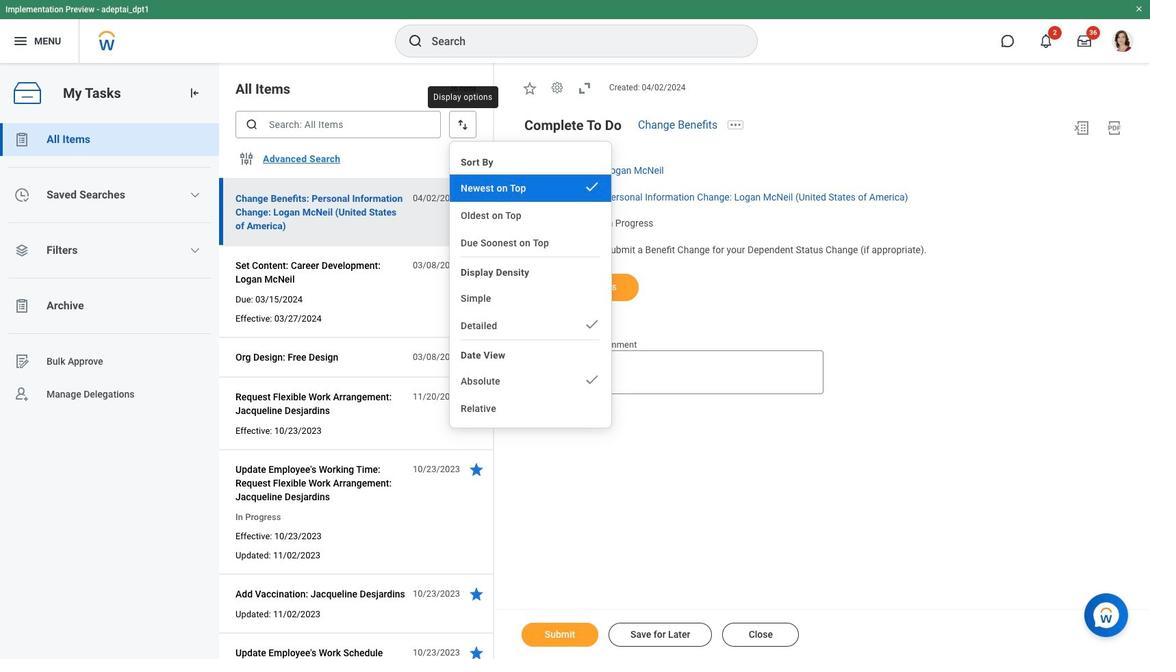 Task type: locate. For each thing, give the bounding box(es) containing it.
star image
[[522, 80, 538, 96], [468, 190, 485, 207], [468, 258, 485, 274], [468, 586, 485, 603], [468, 645, 485, 660]]

check image
[[584, 316, 601, 333]]

2 vertical spatial star image
[[468, 462, 485, 478]]

0 vertical spatial check image
[[584, 179, 601, 195]]

1 vertical spatial clipboard image
[[14, 298, 30, 314]]

rename image
[[14, 353, 30, 370]]

1 vertical spatial star image
[[468, 389, 485, 405]]

perspective image
[[14, 242, 30, 259]]

2 star image from the top
[[468, 389, 485, 405]]

None text field
[[557, 351, 824, 395]]

banner
[[0, 0, 1151, 63]]

1 star image from the top
[[468, 349, 485, 366]]

search image
[[407, 33, 424, 49]]

justify image
[[12, 33, 29, 49]]

1 vertical spatial check image
[[584, 372, 601, 388]]

tooltip
[[425, 84, 501, 111]]

0 vertical spatial clipboard image
[[14, 131, 30, 148]]

inbox large image
[[1078, 34, 1092, 48]]

profile logan mcneil image
[[1112, 30, 1134, 55]]

menu
[[450, 147, 612, 423]]

clipboard image up rename icon
[[14, 298, 30, 314]]

2 clipboard image from the top
[[14, 298, 30, 314]]

action bar region
[[494, 610, 1151, 660]]

sort image
[[456, 118, 470, 131]]

0 vertical spatial star image
[[468, 349, 485, 366]]

user plus image
[[14, 386, 30, 403]]

list
[[0, 123, 219, 411]]

transformation import image
[[188, 86, 201, 100]]

1 check image from the top
[[584, 179, 601, 195]]

export to excel image
[[1074, 120, 1090, 136]]

2 check image from the top
[[584, 372, 601, 388]]

clipboard image up clock check icon
[[14, 131, 30, 148]]

search image
[[245, 118, 259, 131]]

chevron down image
[[190, 190, 201, 201]]

star image
[[468, 349, 485, 366], [468, 389, 485, 405], [468, 462, 485, 478]]

check image
[[584, 179, 601, 195], [584, 372, 601, 388]]

clipboard image
[[14, 131, 30, 148], [14, 298, 30, 314]]



Task type: vqa. For each thing, say whether or not it's contained in the screenshot.
"Tooltip"
yes



Task type: describe. For each thing, give the bounding box(es) containing it.
Search Workday  search field
[[432, 26, 729, 56]]

clock check image
[[14, 187, 30, 203]]

Search: All Items text field
[[236, 111, 441, 138]]

view printable version (pdf) image
[[1107, 120, 1123, 136]]

1 clipboard image from the top
[[14, 131, 30, 148]]

fullscreen image
[[577, 80, 593, 96]]

3 star image from the top
[[468, 462, 485, 478]]

gear image
[[551, 81, 564, 95]]

notifications large image
[[1040, 34, 1053, 48]]

close environment banner image
[[1136, 5, 1144, 13]]

configure image
[[238, 151, 255, 167]]

chevron down image
[[190, 245, 201, 256]]

item list element
[[219, 63, 494, 660]]



